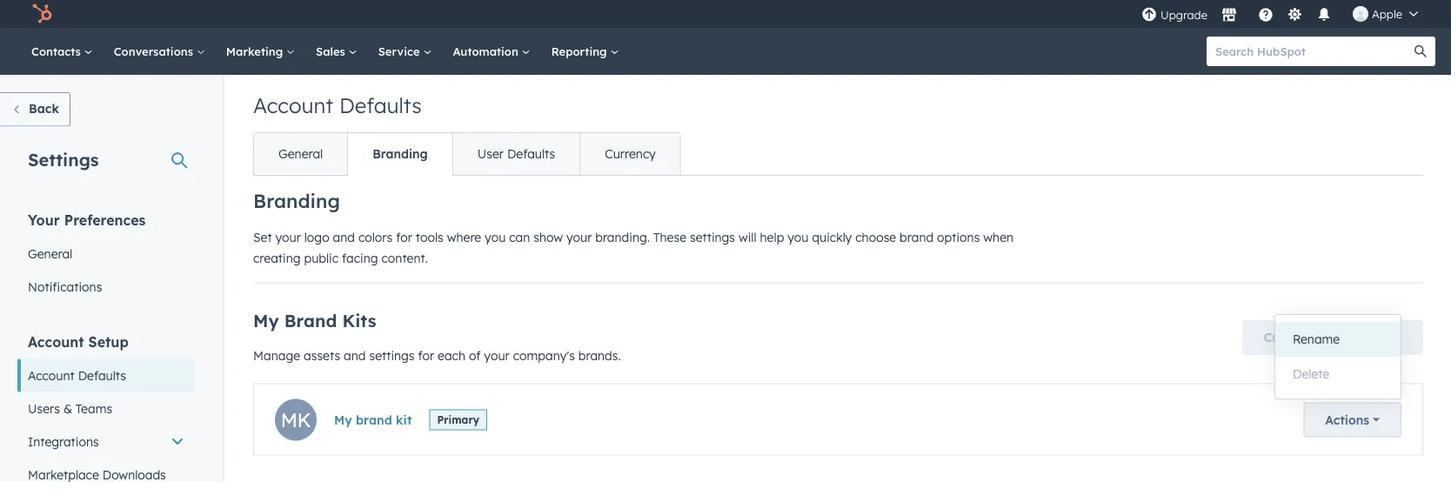 Task type: vqa. For each thing, say whether or not it's contained in the screenshot.
Your General
yes



Task type: describe. For each thing, give the bounding box(es) containing it.
brand
[[284, 309, 337, 331]]

automation
[[453, 44, 522, 58]]

1 vertical spatial and
[[344, 348, 366, 363]]

general link for preferences
[[17, 237, 195, 270]]

account for branding
[[253, 92, 333, 118]]

reporting
[[552, 44, 610, 58]]

where
[[447, 229, 481, 245]]

2 you from the left
[[788, 229, 809, 245]]

hubspot image
[[31, 3, 52, 24]]

notifications button
[[1310, 0, 1339, 28]]

service link
[[368, 28, 442, 75]]

1 vertical spatial settings
[[369, 348, 415, 363]]

2 horizontal spatial your
[[567, 229, 592, 245]]

my brand kits
[[253, 309, 376, 331]]

general for your
[[28, 246, 72, 261]]

create
[[1264, 330, 1304, 345]]

branding inside 'link'
[[373, 146, 428, 161]]

sales link
[[306, 28, 368, 75]]

manage
[[253, 348, 300, 363]]

will
[[739, 229, 757, 245]]

of
[[469, 348, 481, 363]]

bob builder image
[[1353, 6, 1369, 22]]

public
[[304, 250, 339, 265]]

notifications link
[[17, 270, 195, 303]]

brand inside button
[[356, 412, 392, 427]]

1 you from the left
[[485, 229, 506, 245]]

set
[[253, 229, 272, 245]]

back
[[29, 101, 59, 116]]

rename button
[[1276, 322, 1401, 357]]

upgrade
[[1161, 8, 1208, 22]]

conversations link
[[103, 28, 216, 75]]

my brand kit
[[334, 412, 412, 427]]

account defaults inside account setup element
[[28, 368, 126, 383]]

&
[[63, 401, 72, 416]]

help image
[[1258, 8, 1274, 23]]

kits
[[342, 309, 376, 331]]

creating
[[253, 250, 301, 265]]

settings link
[[1285, 5, 1306, 23]]

0 vertical spatial defaults
[[339, 92, 422, 118]]

preferences
[[64, 211, 146, 228]]

my brand kit button
[[334, 409, 412, 430]]

account for users & teams
[[28, 333, 84, 350]]

delete
[[1293, 366, 1330, 382]]

apple button
[[1343, 0, 1429, 28]]

hubspot link
[[21, 3, 65, 24]]

settings
[[28, 148, 99, 170]]

0 horizontal spatial your
[[275, 229, 301, 245]]

marketplaces button
[[1211, 0, 1248, 28]]

2 vertical spatial account
[[28, 368, 75, 383]]

create a new brand kit button
[[1243, 320, 1424, 355]]

when
[[984, 229, 1014, 245]]

marketing link
[[216, 28, 306, 75]]

a
[[1308, 330, 1316, 345]]

choose
[[856, 229, 897, 245]]

notifications
[[28, 279, 102, 294]]

rename
[[1293, 332, 1340, 347]]

my for my brand kit
[[334, 412, 352, 427]]

back link
[[0, 92, 70, 127]]

search image
[[1415, 45, 1427, 57]]

Search HubSpot search field
[[1207, 37, 1420, 66]]

quickly
[[812, 229, 852, 245]]

0 vertical spatial account defaults
[[253, 92, 422, 118]]

users & teams link
[[17, 392, 195, 425]]

help
[[760, 229, 784, 245]]

1 vertical spatial for
[[418, 348, 434, 363]]

my for my brand kits
[[253, 309, 279, 331]]

1 horizontal spatial your
[[484, 348, 510, 363]]

assets
[[304, 348, 340, 363]]

branding.
[[596, 229, 650, 245]]



Task type: locate. For each thing, give the bounding box(es) containing it.
help button
[[1251, 0, 1281, 28]]

0 horizontal spatial kit
[[396, 412, 412, 427]]

account left setup
[[28, 333, 84, 350]]

logo
[[304, 229, 330, 245]]

0 vertical spatial settings
[[690, 229, 735, 245]]

and
[[333, 229, 355, 245], [344, 348, 366, 363]]

1 horizontal spatial for
[[418, 348, 434, 363]]

contacts link
[[21, 28, 103, 75]]

users & teams
[[28, 401, 112, 416]]

0 vertical spatial for
[[396, 229, 412, 245]]

branding up logo
[[253, 189, 340, 213]]

general down your
[[28, 246, 72, 261]]

and right assets
[[344, 348, 366, 363]]

upgrade image
[[1142, 7, 1158, 23]]

defaults right user
[[507, 146, 555, 161]]

these
[[654, 229, 687, 245]]

navigation
[[253, 132, 681, 176]]

1 vertical spatial general link
[[17, 237, 195, 270]]

for left each
[[418, 348, 434, 363]]

0 horizontal spatial settings
[[369, 348, 415, 363]]

brands.
[[579, 348, 621, 363]]

you right help in the right of the page
[[788, 229, 809, 245]]

settings left will
[[690, 229, 735, 245]]

0 vertical spatial account
[[253, 92, 333, 118]]

facing
[[342, 250, 378, 265]]

primary
[[437, 413, 479, 426]]

defaults inside account setup element
[[78, 368, 126, 383]]

0 vertical spatial and
[[333, 229, 355, 245]]

1 horizontal spatial general
[[279, 146, 323, 161]]

your up creating
[[275, 229, 301, 245]]

menu
[[1140, 0, 1431, 28]]

kit
[[1387, 330, 1402, 345], [396, 412, 412, 427]]

account down marketing link
[[253, 92, 333, 118]]

your
[[275, 229, 301, 245], [567, 229, 592, 245], [484, 348, 510, 363]]

1 horizontal spatial account defaults
[[253, 92, 422, 118]]

settings
[[690, 229, 735, 245], [369, 348, 415, 363]]

delete button
[[1276, 357, 1401, 392]]

integrations button
[[17, 425, 195, 458]]

branding link
[[347, 133, 452, 175]]

account up users
[[28, 368, 75, 383]]

defaults up branding 'link' on the top of page
[[339, 92, 422, 118]]

general for account
[[279, 146, 323, 161]]

1 horizontal spatial settings
[[690, 229, 735, 245]]

general
[[279, 146, 323, 161], [28, 246, 72, 261]]

kit right new
[[1387, 330, 1402, 345]]

search button
[[1406, 37, 1436, 66]]

notifications image
[[1317, 8, 1332, 23]]

account defaults down sales link
[[253, 92, 422, 118]]

general up logo
[[279, 146, 323, 161]]

brand right choose
[[900, 229, 934, 245]]

you
[[485, 229, 506, 245], [788, 229, 809, 245]]

and up facing
[[333, 229, 355, 245]]

general link for defaults
[[254, 133, 347, 175]]

automation link
[[442, 28, 541, 75]]

show
[[534, 229, 563, 245]]

create a new brand kit
[[1264, 330, 1402, 345]]

0 vertical spatial kit
[[1387, 330, 1402, 345]]

0 horizontal spatial my
[[253, 309, 279, 331]]

and inside set your logo and colors for tools where you can show your branding. these settings will help you quickly choose brand options when creating public facing content.
[[333, 229, 355, 245]]

options
[[937, 229, 980, 245]]

0 horizontal spatial general link
[[17, 237, 195, 270]]

1 vertical spatial general
[[28, 246, 72, 261]]

account defaults
[[253, 92, 422, 118], [28, 368, 126, 383]]

1 horizontal spatial brand
[[900, 229, 934, 245]]

0 horizontal spatial general
[[28, 246, 72, 261]]

tools
[[416, 229, 444, 245]]

your
[[28, 211, 60, 228]]

1 vertical spatial account
[[28, 333, 84, 350]]

2 vertical spatial defaults
[[78, 368, 126, 383]]

conversations
[[114, 44, 197, 58]]

brand left primary
[[356, 412, 392, 427]]

your preferences element
[[17, 210, 195, 303]]

1 vertical spatial branding
[[253, 189, 340, 213]]

defaults up users & teams link at the bottom of page
[[78, 368, 126, 383]]

2 vertical spatial brand
[[356, 412, 392, 427]]

general link down preferences
[[17, 237, 195, 270]]

actions button
[[1304, 403, 1402, 437]]

actions
[[1326, 412, 1370, 427]]

my inside button
[[334, 412, 352, 427]]

1 horizontal spatial branding
[[373, 146, 428, 161]]

contacts
[[31, 44, 84, 58]]

0 horizontal spatial branding
[[253, 189, 340, 213]]

0 horizontal spatial for
[[396, 229, 412, 245]]

1 horizontal spatial defaults
[[339, 92, 422, 118]]

marketing
[[226, 44, 286, 58]]

colors
[[358, 229, 393, 245]]

currency
[[605, 146, 656, 161]]

brand inside set your logo and colors for tools where you can show your branding. these settings will help you quickly choose brand options when creating public facing content.
[[900, 229, 934, 245]]

1 horizontal spatial you
[[788, 229, 809, 245]]

defaults
[[339, 92, 422, 118], [507, 146, 555, 161], [78, 368, 126, 383]]

reporting link
[[541, 28, 630, 75]]

0 vertical spatial my
[[253, 309, 279, 331]]

kit left primary
[[396, 412, 412, 427]]

user
[[478, 146, 504, 161]]

my down assets
[[334, 412, 352, 427]]

service
[[378, 44, 423, 58]]

defaults for the user defaults link
[[507, 146, 555, 161]]

general link up logo
[[254, 133, 347, 175]]

company's
[[513, 348, 575, 363]]

1 horizontal spatial general link
[[254, 133, 347, 175]]

your right of at the left bottom of page
[[484, 348, 510, 363]]

new
[[1319, 330, 1344, 345]]

1 vertical spatial my
[[334, 412, 352, 427]]

user defaults link
[[452, 133, 580, 175]]

settings down kits
[[369, 348, 415, 363]]

0 horizontal spatial you
[[485, 229, 506, 245]]

0 horizontal spatial account defaults
[[28, 368, 126, 383]]

for inside set your logo and colors for tools where you can show your branding. these settings will help you quickly choose brand options when creating public facing content.
[[396, 229, 412, 245]]

1 vertical spatial defaults
[[507, 146, 555, 161]]

users
[[28, 401, 60, 416]]

1 vertical spatial kit
[[396, 412, 412, 427]]

kit inside button
[[1387, 330, 1402, 345]]

brand right new
[[1347, 330, 1383, 345]]

apple
[[1372, 7, 1403, 21]]

branding up colors at the left
[[373, 146, 428, 161]]

0 vertical spatial general
[[279, 146, 323, 161]]

set your logo and colors for tools where you can show your branding. these settings will help you quickly choose brand options when creating public facing content.
[[253, 229, 1014, 265]]

user defaults
[[478, 146, 555, 161]]

brand inside button
[[1347, 330, 1383, 345]]

content.
[[382, 250, 428, 265]]

navigation containing general
[[253, 132, 681, 176]]

setup
[[88, 333, 129, 350]]

general inside your preferences element
[[28, 246, 72, 261]]

account defaults down account setup
[[28, 368, 126, 383]]

for up content.
[[396, 229, 412, 245]]

account defaults link
[[17, 359, 195, 392]]

1 horizontal spatial kit
[[1387, 330, 1402, 345]]

1 vertical spatial brand
[[1347, 330, 1383, 345]]

sales
[[316, 44, 349, 58]]

0 horizontal spatial defaults
[[78, 368, 126, 383]]

integrations
[[28, 434, 99, 449]]

can
[[509, 229, 530, 245]]

your right the show
[[567, 229, 592, 245]]

kit inside button
[[396, 412, 412, 427]]

settings image
[[1288, 7, 1303, 23]]

defaults for account defaults link
[[78, 368, 126, 383]]

account setup
[[28, 333, 129, 350]]

your preferences
[[28, 211, 146, 228]]

2 horizontal spatial brand
[[1347, 330, 1383, 345]]

each
[[438, 348, 466, 363]]

0 vertical spatial brand
[[900, 229, 934, 245]]

menu containing apple
[[1140, 0, 1431, 28]]

settings inside set your logo and colors for tools where you can show your branding. these settings will help you quickly choose brand options when creating public facing content.
[[690, 229, 735, 245]]

1 horizontal spatial my
[[334, 412, 352, 427]]

2 horizontal spatial defaults
[[507, 146, 555, 161]]

marketplaces image
[[1222, 8, 1238, 23]]

my
[[253, 309, 279, 331], [334, 412, 352, 427]]

teams
[[76, 401, 112, 416]]

my up manage on the bottom of the page
[[253, 309, 279, 331]]

manage assets and settings for each of your company's brands.
[[253, 348, 621, 363]]

0 vertical spatial general link
[[254, 133, 347, 175]]

1 vertical spatial account defaults
[[28, 368, 126, 383]]

0 horizontal spatial brand
[[356, 412, 392, 427]]

0 vertical spatial branding
[[373, 146, 428, 161]]

account setup element
[[17, 332, 195, 482]]

general inside navigation
[[279, 146, 323, 161]]

you left "can"
[[485, 229, 506, 245]]

currency link
[[580, 133, 680, 175]]

brand
[[900, 229, 934, 245], [1347, 330, 1383, 345], [356, 412, 392, 427]]



